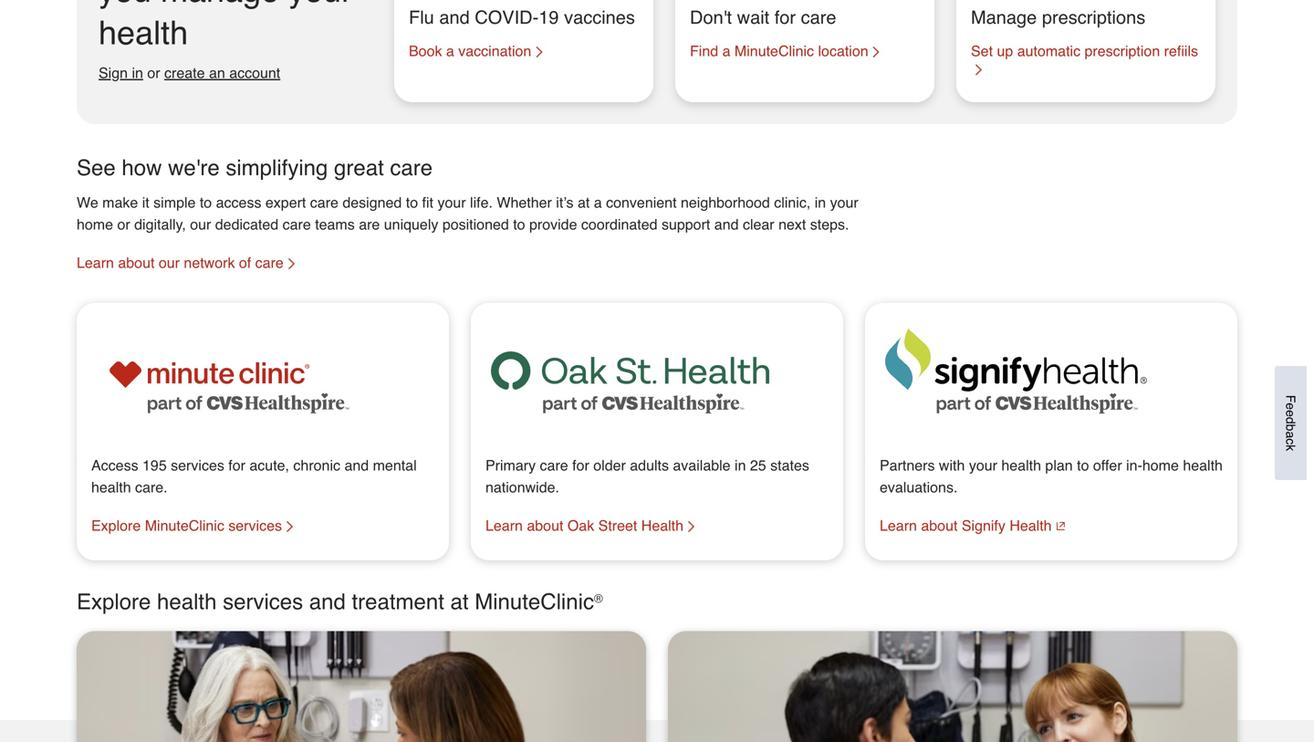 Task type: describe. For each thing, give the bounding box(es) containing it.
1 e from the top
[[1284, 403, 1298, 410]]

primary care for older adults available in 25 states nationwide.
[[486, 457, 810, 496]]

refiils
[[1164, 43, 1199, 59]]

for for don't wait for care
[[775, 7, 796, 28]]

oak
[[568, 517, 594, 534]]

up
[[997, 43, 1013, 59]]

nationwide.
[[486, 479, 560, 496]]

care up fit
[[390, 155, 433, 180]]

care.
[[135, 479, 168, 496]]

whether
[[497, 194, 552, 211]]

sign in link
[[99, 64, 143, 81]]

2 vertical spatial minuteclinic
[[475, 589, 594, 614]]

teams
[[315, 216, 355, 233]]

learn about oak street health link
[[486, 517, 695, 534]]

manage
[[971, 7, 1037, 28]]

offer
[[1093, 457, 1122, 474]]

0 vertical spatial or
[[147, 64, 160, 81]]

signify health part of cvs healthspire logo image
[[865, 303, 1238, 440]]

we're
[[168, 155, 220, 180]]

learn for learn about oak street health
[[486, 517, 523, 534]]

chronic
[[293, 457, 340, 474]]

don't
[[690, 7, 732, 28]]

street
[[598, 517, 637, 534]]

a inside 'we make it simple to access expert care designed to fit your life.  whether it's at a convenient neighborhood clinic, in your home or digitally, our dedicated care teams are uniquely positioned to provide coordinated support and clear next steps.'
[[594, 194, 602, 211]]

about for oak
[[527, 517, 564, 534]]

primary
[[486, 457, 536, 474]]

learn about our network of care
[[77, 254, 284, 271]]

digitally,
[[134, 216, 186, 233]]

find a minuteclinic location link
[[690, 43, 880, 59]]

mental
[[373, 457, 417, 474]]

care up the teams
[[310, 194, 339, 211]]

health left plan
[[1002, 457, 1041, 474]]

book
[[409, 43, 442, 59]]

positioned
[[443, 216, 509, 233]]

and inside access 195 services for acute, chronic and mental health care.
[[345, 457, 369, 474]]

f e e d b a c k button
[[1275, 366, 1307, 480]]

services for health
[[223, 589, 303, 614]]

home inside 'we make it simple to access expert care designed to fit your life.  whether it's at a convenient neighborhood clinic, in your home or digitally, our dedicated care teams are uniquely positioned to provide coordinated support and clear next steps.'
[[77, 216, 113, 233]]

manage prescriptions
[[971, 7, 1146, 28]]

set up automatic prescription refiils link
[[971, 43, 1199, 77]]

book a vaccination
[[409, 43, 532, 59]]

to down whether
[[513, 216, 525, 233]]

a inside f e e d b a c k button
[[1284, 431, 1298, 438]]

health down explore minuteclinic services
[[157, 589, 217, 614]]

learn about signify health
[[880, 517, 1052, 534]]

access
[[91, 457, 138, 474]]

about for signify
[[921, 517, 958, 534]]

oak street health part of cvs healthspire logo image
[[471, 303, 843, 440]]

find a minuteclinic location
[[690, 43, 869, 59]]

it
[[142, 194, 149, 211]]

our inside 'we make it simple to access expert care designed to fit your life.  whether it's at a convenient neighborhood clinic, in your home or digitally, our dedicated care teams are uniquely positioned to provide coordinated support and clear next steps.'
[[190, 216, 211, 233]]

about for our
[[118, 254, 155, 271]]

0 horizontal spatial your
[[438, 194, 466, 211]]

in inside the primary care for older adults available in 25 states nationwide.
[[735, 457, 746, 474]]

uniquely
[[384, 216, 438, 233]]

neighborhood
[[681, 194, 770, 211]]

dedicated
[[215, 216, 279, 233]]

or inside 'we make it simple to access expert care designed to fit your life.  whether it's at a convenient neighborhood clinic, in your home or digitally, our dedicated care teams are uniquely positioned to provide coordinated support and clear next steps.'
[[117, 216, 130, 233]]

an
[[209, 64, 225, 81]]

care down the expert on the top left of page
[[283, 216, 311, 233]]

and left "treatment"
[[309, 589, 346, 614]]

health right in- at the right
[[1183, 457, 1223, 474]]

at inside 'we make it simple to access expert care designed to fit your life.  whether it's at a convenient neighborhood clinic, in your home or digitally, our dedicated care teams are uniquely positioned to provide coordinated support and clear next steps.'
[[578, 194, 590, 211]]

we make it simple to access expert care designed to fit your life.  whether it's at a convenient neighborhood clinic, in your home or digitally, our dedicated care teams are uniquely positioned to provide coordinated support and clear next steps.
[[77, 194, 859, 233]]

and inside 'we make it simple to access expert care designed to fit your life.  whether it's at a convenient neighborhood clinic, in your home or digitally, our dedicated care teams are uniquely positioned to provide coordinated support and clear next steps.'
[[715, 216, 739, 233]]

services for minuteclinic
[[228, 517, 282, 534]]

set up automatic prescription refiils
[[971, 43, 1199, 59]]

how
[[122, 155, 162, 180]]

0 horizontal spatial our
[[159, 254, 180, 271]]

195
[[142, 457, 167, 474]]

vaccines
[[564, 7, 635, 28]]

for inside access 195 services for acute, chronic and mental health care.
[[228, 457, 246, 474]]

network
[[184, 254, 235, 271]]

a right the find
[[723, 43, 731, 59]]

health inside access 195 services for acute, chronic and mental health care.
[[91, 479, 131, 496]]

wait
[[737, 7, 770, 28]]

to inside the partners with your health plan to offer in-home health evaluations.
[[1077, 457, 1089, 474]]

explore for minuteclinic
[[91, 517, 141, 534]]

2 e from the top
[[1284, 410, 1298, 417]]

see
[[77, 155, 116, 180]]

f e e d b a c k
[[1284, 395, 1298, 451]]

make
[[102, 194, 138, 211]]

available
[[673, 457, 731, 474]]

care up location
[[801, 7, 837, 28]]

adults
[[630, 457, 669, 474]]



Task type: vqa. For each thing, say whether or not it's contained in the screenshot.
443 link at left bottom
no



Task type: locate. For each thing, give the bounding box(es) containing it.
a up k
[[1284, 431, 1298, 438]]

and right 'flu'
[[439, 7, 470, 28]]

1 vertical spatial in
[[815, 194, 826, 211]]

your inside the partners with your health plan to offer in-home health evaluations.
[[969, 457, 998, 474]]

convenient
[[606, 194, 677, 211]]

next
[[779, 216, 806, 233]]

evaluations.
[[880, 479, 958, 496]]

0 horizontal spatial minuteclinic
[[145, 517, 224, 534]]

simplifying
[[226, 155, 328, 180]]

2 horizontal spatial for
[[775, 7, 796, 28]]

0 horizontal spatial at
[[451, 589, 469, 614]]

1 vertical spatial explore
[[77, 589, 151, 614]]

2 horizontal spatial minuteclinic
[[735, 43, 814, 59]]

about
[[118, 254, 155, 271], [527, 517, 564, 534], [921, 517, 958, 534]]

learn down nationwide.
[[486, 517, 523, 534]]

f
[[1284, 395, 1298, 403]]

in up steps. on the top of page
[[815, 194, 826, 211]]

about down digitally,
[[118, 254, 155, 271]]

plan
[[1046, 457, 1073, 474]]

flu and covid-19 vaccines
[[409, 7, 635, 28]]

1 horizontal spatial for
[[572, 457, 589, 474]]

2 horizontal spatial in
[[815, 194, 826, 211]]

with
[[939, 457, 965, 474]]

access 195 services for acute, chronic and mental health care.
[[91, 457, 417, 496]]

c
[[1284, 438, 1298, 445]]

minuteclinic down don't wait for care
[[735, 43, 814, 59]]

k
[[1284, 445, 1298, 451]]

set
[[971, 43, 993, 59]]

to right simple
[[200, 194, 212, 211]]

and left mental
[[345, 457, 369, 474]]

at
[[578, 194, 590, 211], [451, 589, 469, 614]]

your
[[438, 194, 466, 211], [830, 194, 859, 211], [969, 457, 998, 474]]

services inside access 195 services for acute, chronic and mental health care.
[[171, 457, 224, 474]]

2 horizontal spatial your
[[969, 457, 998, 474]]

create
[[164, 64, 205, 81]]

and
[[439, 7, 470, 28], [715, 216, 739, 233], [345, 457, 369, 474], [309, 589, 346, 614]]

at right 'it's'
[[578, 194, 590, 211]]

1 horizontal spatial in
[[735, 457, 746, 474]]

0 horizontal spatial or
[[117, 216, 130, 233]]

a patient discusses their symptoms with a certified minuteclinic provider. image
[[668, 631, 1238, 742]]

life.
[[470, 194, 493, 211]]

1 horizontal spatial your
[[830, 194, 859, 211]]

partners with your health plan to offer in-home health evaluations.
[[880, 457, 1223, 496]]

1 horizontal spatial minuteclinic
[[475, 589, 594, 614]]

1 horizontal spatial our
[[190, 216, 211, 233]]

1 horizontal spatial at
[[578, 194, 590, 211]]

1 health from the left
[[642, 517, 684, 534]]

in right sign
[[132, 64, 143, 81]]

minuteclinic
[[735, 43, 814, 59], [145, 517, 224, 534], [475, 589, 594, 614]]

it's
[[556, 194, 574, 211]]

care inside the primary care for older adults available in 25 states nationwide.
[[540, 457, 568, 474]]

expert
[[266, 194, 306, 211]]

for inside the primary care for older adults available in 25 states nationwide.
[[572, 457, 589, 474]]

2 horizontal spatial about
[[921, 517, 958, 534]]

to
[[200, 194, 212, 211], [406, 194, 418, 211], [513, 216, 525, 233], [1077, 457, 1089, 474]]

signify
[[962, 517, 1006, 534]]

provide
[[529, 216, 577, 233]]

minuteclinic down oak
[[475, 589, 594, 614]]

flu
[[409, 7, 434, 28]]

great
[[334, 155, 384, 180]]

older
[[594, 457, 626, 474]]

to left fit
[[406, 194, 418, 211]]

and down neighborhood
[[715, 216, 739, 233]]

covid-
[[475, 7, 539, 28]]

0 horizontal spatial in
[[132, 64, 143, 81]]

1 vertical spatial or
[[117, 216, 130, 233]]

e up b
[[1284, 410, 1298, 417]]

simple
[[154, 194, 196, 211]]

in left 25
[[735, 457, 746, 474]]

explore health services and treatment at minuteclinic ®
[[77, 589, 603, 614]]

account
[[229, 64, 280, 81]]

explore for health
[[77, 589, 151, 614]]

automatic
[[1018, 43, 1081, 59]]

for for primary care for older adults available in 25 states nationwide.
[[572, 457, 589, 474]]

your up steps. on the top of page
[[830, 194, 859, 211]]

care up nationwide.
[[540, 457, 568, 474]]

1 horizontal spatial learn
[[486, 517, 523, 534]]

learn about our network of care link
[[77, 254, 295, 271]]

0 horizontal spatial home
[[77, 216, 113, 233]]

0 vertical spatial in
[[132, 64, 143, 81]]

learn down "we"
[[77, 254, 114, 271]]

25
[[750, 457, 766, 474]]

see how we're simplifying great care
[[77, 155, 433, 180]]

about left oak
[[527, 517, 564, 534]]

0 horizontal spatial health
[[642, 517, 684, 534]]

e up d
[[1284, 403, 1298, 410]]

®
[[594, 592, 603, 606]]

we
[[77, 194, 98, 211]]

explore minuteclinic services link
[[91, 517, 293, 534]]

our
[[190, 216, 211, 233], [159, 254, 180, 271]]

don't wait for care
[[690, 7, 837, 28]]

for left acute,
[[228, 457, 246, 474]]

learn down evaluations.
[[880, 517, 917, 534]]

or left 'create'
[[147, 64, 160, 81]]

health down access at the left of page
[[91, 479, 131, 496]]

1 vertical spatial services
[[228, 517, 282, 534]]

steps.
[[810, 216, 849, 233]]

in inside 'we make it simple to access expert care designed to fit your life.  whether it's at a convenient neighborhood clinic, in your home or digitally, our dedicated care teams are uniquely positioned to provide coordinated support and clear next steps.'
[[815, 194, 826, 211]]

or down make at left
[[117, 216, 130, 233]]

coordinated
[[581, 216, 658, 233]]

sign in or create an account
[[99, 64, 280, 81]]

to right plan
[[1077, 457, 1089, 474]]

1 horizontal spatial health
[[1010, 517, 1052, 534]]

0 vertical spatial at
[[578, 194, 590, 211]]

in-
[[1126, 457, 1143, 474]]

1 vertical spatial minuteclinic
[[145, 517, 224, 534]]

are
[[359, 216, 380, 233]]

1 horizontal spatial about
[[527, 517, 564, 534]]

our down simple
[[190, 216, 211, 233]]

learn about signify health link
[[880, 517, 1066, 534]]

health
[[1002, 457, 1041, 474], [1183, 457, 1223, 474], [91, 479, 131, 496], [157, 589, 217, 614]]

create an account link
[[164, 64, 280, 81]]

2 horizontal spatial learn
[[880, 517, 917, 534]]

vaccination
[[458, 43, 532, 59]]

1 vertical spatial home
[[1143, 457, 1179, 474]]

your right with
[[969, 457, 998, 474]]

1 horizontal spatial home
[[1143, 457, 1179, 474]]

of
[[239, 254, 251, 271]]

prescription
[[1085, 43, 1160, 59]]

0 vertical spatial home
[[77, 216, 113, 233]]

location
[[818, 43, 869, 59]]

or
[[147, 64, 160, 81], [117, 216, 130, 233]]

prescriptions
[[1042, 7, 1146, 28]]

0 vertical spatial minuteclinic
[[735, 43, 814, 59]]

partners
[[880, 457, 935, 474]]

minuteclinic down care. at bottom
[[145, 517, 224, 534]]

0 vertical spatial our
[[190, 216, 211, 233]]

2 vertical spatial services
[[223, 589, 303, 614]]

acute,
[[250, 457, 289, 474]]

0 vertical spatial services
[[171, 457, 224, 474]]

2 health from the left
[[1010, 517, 1052, 534]]

home inside the partners with your health plan to offer in-home health evaluations.
[[1143, 457, 1179, 474]]

0 vertical spatial explore
[[91, 517, 141, 534]]

b
[[1284, 424, 1298, 431]]

home right offer
[[1143, 457, 1179, 474]]

care right of
[[255, 254, 284, 271]]

home
[[77, 216, 113, 233], [1143, 457, 1179, 474]]

learn about oak street health
[[486, 517, 684, 534]]

1 vertical spatial our
[[159, 254, 180, 271]]

health
[[642, 517, 684, 534], [1010, 517, 1052, 534]]

our down digitally,
[[159, 254, 180, 271]]

find
[[690, 43, 718, 59]]

support
[[662, 216, 710, 233]]

explore minuteclinic services
[[91, 517, 282, 534]]

open in new tab image
[[1057, 522, 1066, 531]]

clear
[[743, 216, 775, 233]]

your right fit
[[438, 194, 466, 211]]

d
[[1284, 417, 1298, 424]]

services for 195
[[171, 457, 224, 474]]

at right "treatment"
[[451, 589, 469, 614]]

clinic,
[[774, 194, 811, 211]]

fit
[[422, 194, 434, 211]]

0 horizontal spatial about
[[118, 254, 155, 271]]

0 horizontal spatial for
[[228, 457, 246, 474]]

access
[[216, 194, 261, 211]]

for right wait at the right top
[[775, 7, 796, 28]]

minuteclinic part of cvs healthspire logo image
[[77, 303, 449, 440]]

learn for learn about our network of care
[[77, 254, 114, 271]]

a right 'book'
[[446, 43, 454, 59]]

book a vaccination link
[[409, 43, 542, 59]]

health left open in new tab image
[[1010, 517, 1052, 534]]

1 horizontal spatial or
[[147, 64, 160, 81]]

0 horizontal spatial learn
[[77, 254, 114, 271]]

designed
[[343, 194, 402, 211]]

2 vertical spatial in
[[735, 457, 746, 474]]

learn for learn about signify health
[[880, 517, 917, 534]]

1 vertical spatial at
[[451, 589, 469, 614]]

health right street
[[642, 517, 684, 534]]

home down "we"
[[77, 216, 113, 233]]

about down evaluations.
[[921, 517, 958, 534]]

a up the coordinated in the top of the page
[[594, 194, 602, 211]]

e
[[1284, 403, 1298, 410], [1284, 410, 1298, 417]]

for left older
[[572, 457, 589, 474]]

services
[[171, 457, 224, 474], [228, 517, 282, 534], [223, 589, 303, 614]]



